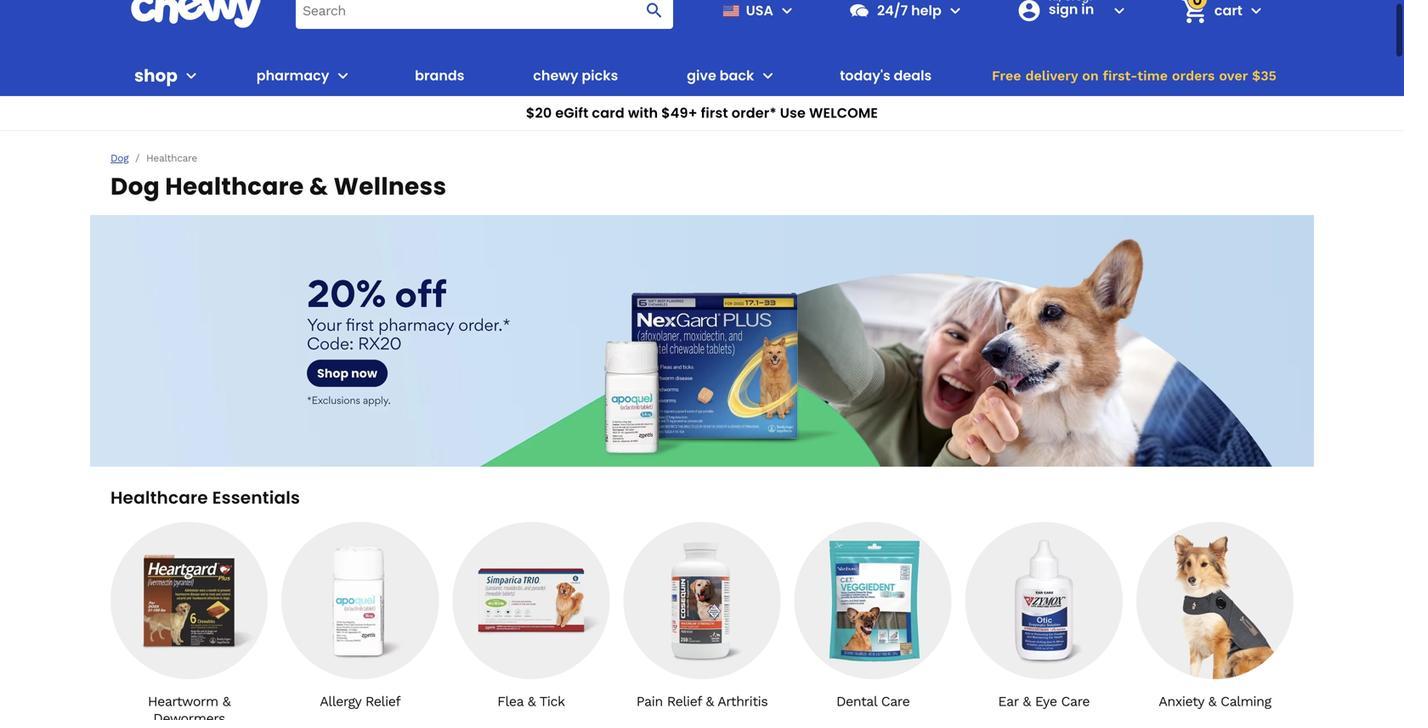 Task type: describe. For each thing, give the bounding box(es) containing it.
chewy picks
[[533, 66, 619, 85]]

free delivery on first-time orders over $35 button
[[987, 55, 1282, 96]]

arthritis
[[718, 694, 768, 710]]

picks
[[582, 66, 619, 85]]

$20 egift card with $49+ first order* use welcome
[[526, 103, 879, 122]]

& left wellness
[[309, 170, 329, 203]]

site banner
[[0, 0, 1405, 131]]

24/7 help
[[878, 1, 942, 20]]

ear
[[999, 694, 1019, 710]]

back
[[720, 66, 755, 85]]

give back link
[[680, 55, 755, 96]]

egift
[[556, 103, 589, 122]]

24/7 help link
[[842, 0, 942, 31]]

healthcare for healthcare essentials
[[111, 486, 208, 510]]

first-
[[1103, 68, 1138, 84]]

account menu image
[[1110, 0, 1130, 21]]

healthcare essentials
[[111, 486, 300, 510]]

$20
[[526, 103, 552, 122]]

time
[[1138, 68, 1169, 84]]

pharmacy
[[257, 66, 329, 85]]

card
[[592, 103, 625, 122]]

wellness
[[334, 170, 447, 203]]

heartworm
[[148, 694, 218, 710]]

ear & eye care link
[[966, 522, 1123, 720]]

chewy
[[533, 66, 579, 85]]

menu image for shop 'dropdown button'
[[181, 65, 202, 86]]

cart menu image
[[1247, 0, 1267, 21]]

today's deals link
[[834, 55, 939, 96]]

give
[[687, 66, 717, 85]]

delivery
[[1026, 68, 1079, 84]]

ear & eye care
[[999, 694, 1090, 710]]

with
[[628, 103, 658, 122]]

anxiety & calming link
[[1137, 522, 1294, 720]]

anxiety & calming image
[[1137, 522, 1294, 680]]

$49+
[[662, 103, 698, 122]]

free
[[993, 68, 1022, 84]]

pain relief & arthritis
[[637, 694, 768, 710]]

menu image for usa popup button
[[777, 0, 798, 21]]

orders
[[1173, 68, 1216, 84]]

flea & tick
[[498, 694, 565, 710]]

relief for allergy
[[366, 694, 401, 710]]

1 care from the left
[[882, 694, 910, 710]]

& for ear & eye care
[[1023, 694, 1031, 710]]

allergy relief image
[[282, 522, 439, 680]]

24/7
[[878, 1, 909, 20]]

order*
[[732, 103, 777, 122]]

give back menu image
[[758, 65, 778, 86]]

give back
[[687, 66, 755, 85]]

$35
[[1253, 68, 1277, 84]]

chewy support image
[[849, 0, 871, 21]]

& for heartworm & dewormers
[[223, 694, 231, 710]]

$20 egift card with $49+ first order* use welcome link
[[0, 96, 1405, 131]]



Task type: vqa. For each thing, say whether or not it's contained in the screenshot.
first
yes



Task type: locate. For each thing, give the bounding box(es) containing it.
menu image
[[777, 0, 798, 21], [181, 65, 202, 86]]

shop
[[134, 64, 178, 88]]

care right dental
[[882, 694, 910, 710]]

1 horizontal spatial menu image
[[777, 0, 798, 21]]

first
[[701, 103, 729, 122]]

cart link
[[1174, 0, 1243, 31]]

1 horizontal spatial care
[[1062, 694, 1090, 710]]

submit search image
[[645, 0, 665, 21]]

dewormers
[[153, 711, 225, 720]]

& inside the flea & tick link
[[528, 694, 536, 710]]

1 dog from the top
[[111, 152, 129, 164]]

usa button
[[716, 0, 798, 31]]

& up dewormers
[[223, 694, 231, 710]]

calming
[[1221, 694, 1272, 710]]

pharmacy menu image
[[333, 65, 353, 86]]

2 dog from the top
[[111, 170, 160, 203]]

relief right allergy at the bottom left of page
[[366, 694, 401, 710]]

menu image right usa
[[777, 0, 798, 21]]

welcome
[[810, 103, 879, 122]]

0 vertical spatial dog
[[111, 152, 129, 164]]

eye
[[1036, 694, 1058, 710]]

& inside "ear & eye care" link
[[1023, 694, 1031, 710]]

& right ear
[[1023, 694, 1031, 710]]

dog
[[111, 152, 129, 164], [111, 170, 160, 203]]

on
[[1083, 68, 1099, 84]]

usa
[[746, 1, 774, 20]]

1 horizontal spatial relief
[[667, 694, 702, 710]]

shop button
[[134, 55, 202, 96]]

relief for pain
[[667, 694, 702, 710]]

& left arthritis
[[706, 694, 714, 710]]

menu image inside usa popup button
[[777, 0, 798, 21]]

use
[[781, 103, 806, 122]]

pain relief & arthritis link
[[624, 522, 781, 720]]

Search text field
[[296, 0, 674, 29]]

relief right pain
[[667, 694, 702, 710]]

anxiety & calming
[[1159, 694, 1272, 710]]

dog for dog
[[111, 152, 129, 164]]

relief
[[366, 694, 401, 710], [667, 694, 702, 710]]

help
[[912, 1, 942, 20]]

heartworm & dewormers
[[148, 694, 231, 720]]

& inside 'pain relief & arthritis' link
[[706, 694, 714, 710]]

items image
[[1180, 0, 1210, 26]]

care
[[882, 694, 910, 710], [1062, 694, 1090, 710]]

& left tick
[[528, 694, 536, 710]]

today's deals
[[840, 66, 932, 85]]

& for flea & tick
[[528, 694, 536, 710]]

pharmacy link
[[250, 55, 329, 96]]

free delivery on first-time orders over $35
[[993, 68, 1277, 84]]

allergy
[[320, 694, 361, 710]]

cart
[[1215, 1, 1243, 20]]

dog link
[[111, 152, 129, 165]]

pain
[[637, 694, 663, 710]]

pain relief & arthritis image
[[624, 522, 781, 680]]

menu image right shop
[[181, 65, 202, 86]]

1 vertical spatial menu image
[[181, 65, 202, 86]]

chewy picks link
[[527, 55, 625, 96]]

Product search field
[[296, 0, 674, 29]]

allergy relief
[[320, 694, 401, 710]]

menu image inside shop 'dropdown button'
[[181, 65, 202, 86]]

anxiety
[[1159, 694, 1205, 710]]

& inside anxiety & calming link
[[1209, 694, 1217, 710]]

0 vertical spatial menu image
[[777, 0, 798, 21]]

dental care
[[837, 694, 910, 710]]

deals
[[894, 66, 932, 85]]

& for anxiety & calming
[[1209, 694, 1217, 710]]

1 vertical spatial dog
[[111, 170, 160, 203]]

ear & eye care image
[[966, 522, 1123, 680]]

healthcare for healthcare
[[146, 152, 197, 164]]

tick
[[540, 694, 565, 710]]

2 relief from the left
[[667, 694, 702, 710]]

0 vertical spatial healthcare
[[146, 152, 197, 164]]

&
[[309, 170, 329, 203], [223, 694, 231, 710], [528, 694, 536, 710], [706, 694, 714, 710], [1023, 694, 1031, 710], [1209, 694, 1217, 710]]

flea
[[498, 694, 524, 710]]

heartworm & dewormers link
[[111, 522, 268, 720]]

1 relief from the left
[[366, 694, 401, 710]]

help menu image
[[946, 0, 966, 21]]

0 horizontal spatial menu image
[[181, 65, 202, 86]]

brands link
[[408, 55, 472, 96]]

flea & tick image
[[453, 522, 610, 680]]

& inside heartworm & dewormers
[[223, 694, 231, 710]]

2 care from the left
[[1062, 694, 1090, 710]]

1 vertical spatial healthcare
[[165, 170, 304, 203]]

get twenty percent off your first pharmacy order. save with america's number one pet pharmacy.* code: rx20 *exclusions apply image
[[90, 215, 1315, 467]]

flea & tick link
[[453, 522, 610, 720]]

essentials
[[212, 486, 300, 510]]

heartworm & dewormers image
[[111, 522, 268, 680]]

dental care link
[[795, 522, 952, 720]]

0 horizontal spatial care
[[882, 694, 910, 710]]

care right eye
[[1062, 694, 1090, 710]]

allergy relief link
[[282, 522, 439, 720]]

dental
[[837, 694, 877, 710]]

healthcare
[[146, 152, 197, 164], [165, 170, 304, 203], [111, 486, 208, 510]]

& right anxiety
[[1209, 694, 1217, 710]]

2 vertical spatial healthcare
[[111, 486, 208, 510]]

dog for dog healthcare & wellness
[[111, 170, 160, 203]]

dental care image
[[795, 522, 952, 680]]

brands
[[415, 66, 465, 85]]

0 horizontal spatial relief
[[366, 694, 401, 710]]

today's
[[840, 66, 891, 85]]

over
[[1220, 68, 1249, 84]]

dog healthcare & wellness
[[111, 170, 447, 203]]

chewy home image
[[130, 0, 262, 28]]



